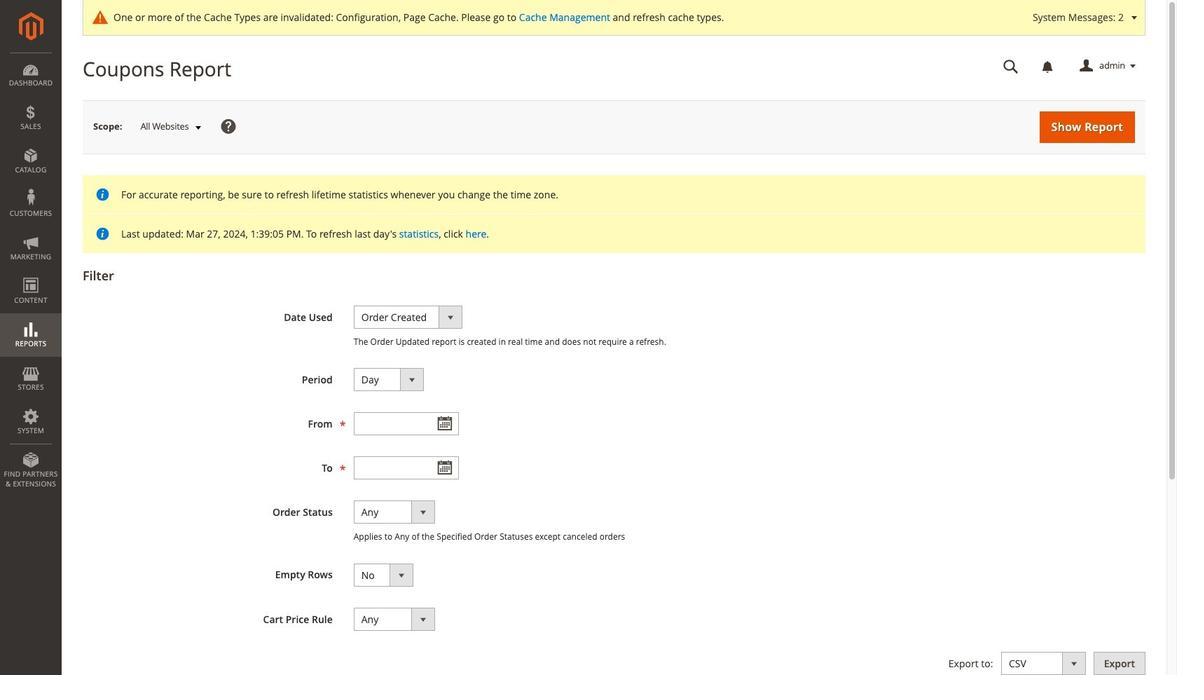 Task type: locate. For each thing, give the bounding box(es) containing it.
menu bar
[[0, 53, 62, 496]]

magento admin panel image
[[19, 12, 43, 41]]

None text field
[[354, 412, 459, 436]]

None text field
[[994, 54, 1029, 79], [354, 457, 459, 480], [994, 54, 1029, 79], [354, 457, 459, 480]]



